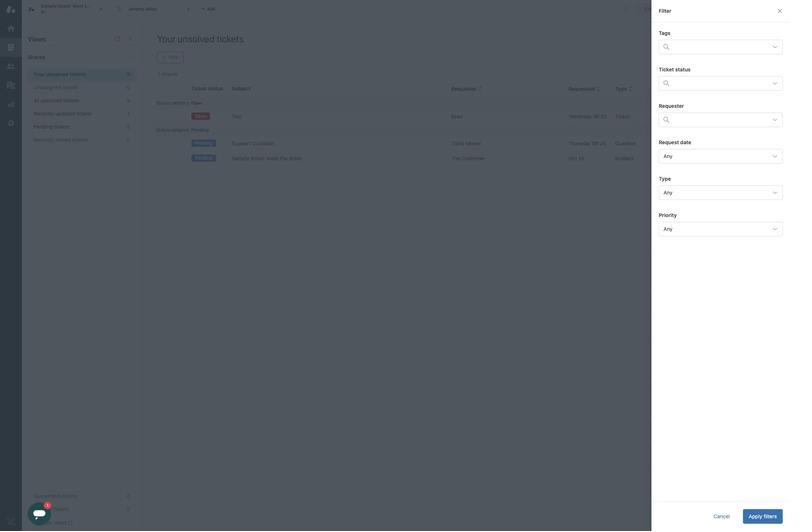Task type: describe. For each thing, give the bounding box(es) containing it.
filter inside button
[[169, 55, 179, 60]]

status category: open
[[156, 100, 203, 106]]

08:26
[[592, 140, 606, 147]]

category: for open
[[170, 100, 190, 106]]

ticket: for sample ticket: meet the ticket
[[251, 155, 265, 162]]

priority button
[[698, 86, 722, 92]]

#1
[[41, 9, 46, 15]]

conversations button
[[637, 3, 690, 15]]

outreach
[[252, 140, 274, 147]]

ticket status
[[659, 66, 691, 73]]

oct 18
[[568, 155, 584, 162]]

filter button
[[157, 52, 184, 63]]

close image
[[185, 5, 192, 13]]

tabs tab list
[[22, 0, 616, 18]]

requester button
[[451, 86, 482, 92]]

tags element
[[659, 40, 783, 54]]

priority inside priority button
[[698, 86, 716, 92]]

category: for pending
[[170, 127, 190, 133]]

0 vertical spatial unsolved
[[178, 33, 215, 44]]

1 vertical spatial unsolved
[[46, 71, 68, 77]]

any field for type
[[659, 186, 783, 200]]

date
[[680, 139, 691, 145]]

filters
[[764, 514, 777, 520]]

meet for sample ticket: meet the ticket
[[267, 155, 279, 162]]

ticket: for sample ticket: meet the ticket #1
[[58, 3, 72, 9]]

manage views
[[34, 520, 67, 526]]

ticket for sample ticket: meet the ticket
[[289, 155, 302, 162]]

sample ticket: meet the ticket
[[232, 155, 302, 162]]

1 horizontal spatial your unsolved tickets
[[157, 33, 244, 44]]

updated
[[55, 110, 75, 117]]

unassigned tickets
[[34, 84, 78, 90]]

0 for deleted tickets
[[127, 506, 130, 513]]

any for request date
[[664, 153, 672, 159]]

get started image
[[6, 24, 16, 33]]

any for priority
[[664, 226, 672, 232]]

requester inside button
[[451, 86, 477, 92]]

jeremy miller
[[128, 6, 157, 12]]

type inside button
[[615, 86, 627, 92]]

close drawer image
[[777, 8, 783, 14]]

organizations image
[[6, 81, 16, 90]]

2
[[127, 124, 130, 130]]

tisha morrel
[[451, 140, 481, 147]]

status
[[675, 66, 691, 73]]

requested
[[568, 86, 595, 92]]

cancel
[[714, 514, 730, 520]]

2 vertical spatial unsolved
[[41, 97, 62, 104]]

deleted
[[34, 506, 52, 513]]

question
[[615, 140, 636, 147]]

suspended
[[34, 493, 60, 499]]

meet for sample ticket: meet the ticket #1
[[73, 3, 84, 9]]

recently solved tickets
[[34, 137, 88, 143]]

suspended tickets
[[34, 493, 77, 499]]

filter dialog
[[651, 0, 790, 532]]

refresh views pane image
[[114, 36, 120, 42]]

ticket status element
[[659, 76, 783, 91]]

support
[[232, 140, 251, 147]]

1
[[127, 110, 130, 117]]

apply filters button
[[743, 510, 783, 524]]

incident
[[615, 155, 634, 162]]

customer
[[462, 155, 485, 162]]

any for type
[[664, 190, 672, 196]]

play button
[[744, 33, 775, 47]]

recently updated tickets
[[34, 110, 92, 117]]

test
[[232, 113, 242, 120]]

close image
[[97, 5, 105, 13]]

the for sample ticket: meet the ticket #1
[[85, 3, 92, 9]]

status for status category: open
[[156, 100, 169, 106]]

play
[[759, 37, 769, 43]]

reporting image
[[6, 100, 16, 109]]

recently for recently updated tickets
[[34, 110, 54, 117]]

0 for suspended tickets
[[127, 493, 130, 499]]

tags
[[659, 30, 670, 36]]

support outreach link
[[232, 140, 274, 147]]

the for sample ticket: meet the ticket
[[280, 155, 288, 162]]

row containing support outreach
[[152, 136, 785, 151]]

admin image
[[6, 118, 16, 128]]

ticket for ticket status
[[659, 66, 674, 73]]



Task type: locate. For each thing, give the bounding box(es) containing it.
all
[[34, 97, 39, 104]]

2 3 from the top
[[127, 97, 130, 104]]

yesterday
[[568, 113, 592, 120]]

unsolved down unassigned
[[41, 97, 62, 104]]

ticket inside sample ticket: meet the ticket #1
[[93, 3, 105, 9]]

1 vertical spatial category:
[[170, 127, 190, 133]]

shared
[[28, 54, 45, 60]]

1 category: from the top
[[170, 100, 190, 106]]

views image
[[6, 43, 16, 52]]

ticket left status
[[659, 66, 674, 73]]

2 category: from the top
[[170, 127, 190, 133]]

sample ticket: meet the ticket link
[[232, 155, 302, 162]]

0 vertical spatial type
[[615, 86, 627, 92]]

ticket inside row
[[615, 113, 629, 120]]

0 vertical spatial meet
[[73, 3, 84, 9]]

0 horizontal spatial ticket:
[[58, 3, 72, 9]]

sample for sample ticket: meet the ticket
[[232, 155, 249, 162]]

1 vertical spatial meet
[[267, 155, 279, 162]]

sample up #1 on the top
[[41, 3, 57, 9]]

cancel button
[[708, 510, 736, 524]]

sample inside sample ticket: meet the ticket #1
[[41, 3, 57, 9]]

the inside sample ticket: meet the ticket #1
[[85, 3, 92, 9]]

meet
[[73, 3, 84, 9], [267, 155, 279, 162]]

collapse views pane image
[[128, 36, 133, 42]]

type
[[615, 86, 627, 92], [659, 176, 671, 182]]

3 for your unsolved tickets
[[127, 71, 130, 77]]

2 any field from the top
[[659, 186, 783, 200]]

4 0 from the top
[[127, 506, 130, 513]]

category:
[[170, 100, 190, 106], [170, 127, 190, 133]]

1 vertical spatial ticket:
[[251, 155, 265, 162]]

Any field
[[659, 149, 783, 164], [659, 186, 783, 200], [659, 222, 783, 237]]

category: down status category: open at the top of page
[[170, 127, 190, 133]]

ticket inside row
[[289, 155, 302, 162]]

any field for priority
[[659, 222, 783, 237]]

priority inside filter dialog
[[659, 212, 677, 218]]

16:33
[[593, 113, 606, 120]]

requested button
[[568, 86, 601, 92]]

1 vertical spatial type
[[659, 176, 671, 182]]

the
[[85, 3, 92, 9], [280, 155, 288, 162]]

customers image
[[6, 62, 16, 71]]

any field for request date
[[659, 149, 783, 164]]

ticket for ticket
[[615, 113, 629, 120]]

requester
[[451, 86, 477, 92], [659, 103, 684, 109]]

1 any from the top
[[664, 153, 672, 159]]

oct
[[568, 155, 577, 162]]

0 horizontal spatial filter
[[169, 55, 179, 60]]

deleted tickets
[[34, 506, 69, 513]]

row down tisha morrel
[[152, 151, 785, 166]]

recently down all at the top of page
[[34, 110, 54, 117]]

1 vertical spatial requester
[[659, 103, 684, 109]]

0 vertical spatial ticket:
[[58, 3, 72, 9]]

2 vertical spatial any field
[[659, 222, 783, 237]]

1 horizontal spatial type
[[659, 176, 671, 182]]

row
[[152, 109, 785, 124], [152, 136, 785, 151], [152, 151, 785, 166]]

ticket inside filter dialog
[[659, 66, 674, 73]]

row containing test
[[152, 109, 785, 124]]

sample down support
[[232, 155, 249, 162]]

your unsolved tickets
[[157, 33, 244, 44], [34, 71, 86, 77]]

tisha
[[451, 140, 464, 147]]

3 any field from the top
[[659, 222, 783, 237]]

recently
[[34, 110, 54, 117], [34, 137, 54, 143]]

0 vertical spatial 3
[[127, 71, 130, 77]]

tab
[[22, 0, 109, 18]]

views
[[28, 35, 46, 43]]

0 vertical spatial the
[[85, 3, 92, 9]]

0 vertical spatial your unsolved tickets
[[157, 33, 244, 44]]

status
[[156, 100, 169, 106], [156, 127, 169, 133]]

ticket: down support outreach link
[[251, 155, 265, 162]]

3 down collapse views pane image at the left top of page
[[127, 71, 130, 77]]

test link
[[232, 113, 242, 120]]

1 horizontal spatial meet
[[267, 155, 279, 162]]

3 any from the top
[[664, 226, 672, 232]]

1 vertical spatial the
[[280, 155, 288, 162]]

1 vertical spatial any
[[664, 190, 672, 196]]

0 vertical spatial open
[[191, 100, 203, 106]]

the customer
[[451, 155, 485, 162]]

0
[[127, 84, 130, 90], [127, 137, 130, 143], [127, 493, 130, 499], [127, 506, 130, 513]]

your up unassigned
[[34, 71, 45, 77]]

requester inside filter dialog
[[659, 103, 684, 109]]

0 vertical spatial requester
[[451, 86, 477, 92]]

3
[[127, 71, 130, 77], [127, 97, 130, 104]]

2 status from the top
[[156, 127, 169, 133]]

1 horizontal spatial requester
[[659, 103, 684, 109]]

manage views link
[[34, 520, 73, 526]]

1 vertical spatial open
[[195, 113, 206, 119]]

0 vertical spatial recently
[[34, 110, 54, 117]]

1 vertical spatial priority
[[659, 212, 677, 218]]

0 vertical spatial category:
[[170, 100, 190, 106]]

3 up 1
[[127, 97, 130, 104]]

filter
[[659, 8, 671, 14], [169, 55, 179, 60]]

0 horizontal spatial type
[[615, 86, 627, 92]]

(opens in a new tab) image
[[67, 521, 73, 525]]

status down status category: open at the top of page
[[156, 127, 169, 133]]

0 for recently solved tickets
[[127, 137, 130, 143]]

meet inside sample ticket: meet the ticket #1
[[73, 3, 84, 9]]

status category: pending
[[156, 127, 209, 133]]

ticket: left close image
[[58, 3, 72, 9]]

1 3 from the top
[[127, 71, 130, 77]]

0 vertical spatial your
[[157, 33, 176, 44]]

yesterday 16:33
[[568, 113, 606, 120]]

2 0 from the top
[[127, 137, 130, 143]]

0 vertical spatial sample
[[41, 3, 57, 9]]

conversations
[[644, 6, 674, 11]]

1 vertical spatial your
[[34, 71, 45, 77]]

1 status from the top
[[156, 100, 169, 106]]

status for status category: pending
[[156, 127, 169, 133]]

3 row from the top
[[152, 151, 785, 166]]

brad
[[451, 113, 462, 120]]

apply filters
[[749, 514, 777, 520]]

ticket
[[93, 3, 105, 9], [289, 155, 302, 162]]

1 any field from the top
[[659, 149, 783, 164]]

thursday 08:26
[[568, 140, 606, 147]]

filter inside dialog
[[659, 8, 671, 14]]

urgent
[[698, 113, 714, 120]]

apply
[[749, 514, 762, 520]]

18
[[578, 155, 584, 162]]

0 vertical spatial ticket
[[659, 66, 674, 73]]

1 horizontal spatial ticket
[[659, 66, 674, 73]]

views
[[54, 520, 67, 526]]

zendesk support image
[[6, 5, 16, 14]]

row containing sample ticket: meet the ticket
[[152, 151, 785, 166]]

morrel
[[465, 140, 481, 147]]

1 vertical spatial status
[[156, 127, 169, 133]]

1 vertical spatial recently
[[34, 137, 54, 143]]

sample
[[41, 3, 57, 9], [232, 155, 249, 162]]

manage
[[34, 520, 52, 526]]

main element
[[0, 0, 22, 532]]

3 0 from the top
[[127, 493, 130, 499]]

pending tickets
[[34, 124, 70, 130]]

1 horizontal spatial ticket
[[289, 155, 302, 162]]

your up filter button
[[157, 33, 176, 44]]

request
[[659, 139, 679, 145]]

1 horizontal spatial filter
[[659, 8, 671, 14]]

2 vertical spatial any
[[664, 226, 672, 232]]

unsolved up unassigned tickets
[[46, 71, 68, 77]]

your
[[157, 33, 176, 44], [34, 71, 45, 77]]

your unsolved tickets up unassigned tickets
[[34, 71, 86, 77]]

all unsolved tickets
[[34, 97, 79, 104]]

sample for sample ticket: meet the ticket #1
[[41, 3, 57, 9]]

your unsolved tickets down close icon
[[157, 33, 244, 44]]

0 horizontal spatial your
[[34, 71, 45, 77]]

1 vertical spatial filter
[[169, 55, 179, 60]]

1 horizontal spatial the
[[280, 155, 288, 162]]

type button
[[615, 86, 633, 92]]

priority
[[698, 86, 716, 92], [659, 212, 677, 218]]

recently down pending tickets
[[34, 137, 54, 143]]

ticket right 16:33
[[615, 113, 629, 120]]

0 horizontal spatial requester
[[451, 86, 477, 92]]

0 for unassigned tickets
[[127, 84, 130, 90]]

open
[[191, 100, 203, 106], [195, 113, 206, 119]]

1 vertical spatial 3
[[127, 97, 130, 104]]

meet down outreach
[[267, 155, 279, 162]]

tickets
[[217, 33, 244, 44], [70, 71, 86, 77], [63, 84, 78, 90], [63, 97, 79, 104], [76, 110, 92, 117], [54, 124, 70, 130], [72, 137, 88, 143], [62, 493, 77, 499], [53, 506, 69, 513]]

jeremy
[[128, 6, 144, 12]]

request date
[[659, 139, 691, 145]]

shared heading
[[22, 46, 142, 68]]

2 recently from the top
[[34, 137, 54, 143]]

requester element
[[659, 113, 783, 127]]

1 vertical spatial your unsolved tickets
[[34, 71, 86, 77]]

0 horizontal spatial sample
[[41, 3, 57, 9]]

0 horizontal spatial your unsolved tickets
[[34, 71, 86, 77]]

0 horizontal spatial the
[[85, 3, 92, 9]]

thursday
[[568, 140, 590, 147]]

any
[[664, 153, 672, 159], [664, 190, 672, 196], [664, 226, 672, 232]]

1 horizontal spatial sample
[[232, 155, 249, 162]]

ticket
[[659, 66, 674, 73], [615, 113, 629, 120]]

1 horizontal spatial your
[[157, 33, 176, 44]]

0 vertical spatial any field
[[659, 149, 783, 164]]

category: up 'status category: pending'
[[170, 100, 190, 106]]

sample ticket: meet the ticket #1
[[41, 3, 105, 15]]

2 any from the top
[[664, 190, 672, 196]]

0 vertical spatial status
[[156, 100, 169, 106]]

unsolved
[[178, 33, 215, 44], [46, 71, 68, 77], [41, 97, 62, 104]]

recently for recently solved tickets
[[34, 137, 54, 143]]

unassigned
[[34, 84, 61, 90]]

solved
[[55, 137, 71, 143]]

0 vertical spatial filter
[[659, 8, 671, 14]]

1 0 from the top
[[127, 84, 130, 90]]

1 vertical spatial sample
[[232, 155, 249, 162]]

row up tisha morrel
[[152, 109, 785, 124]]

0 vertical spatial any
[[664, 153, 672, 159]]

1 horizontal spatial ticket:
[[251, 155, 265, 162]]

0 horizontal spatial ticket
[[615, 113, 629, 120]]

ticket: inside sample ticket: meet the ticket #1
[[58, 3, 72, 9]]

0 vertical spatial ticket
[[93, 3, 105, 9]]

shared button
[[22, 46, 123, 68]]

meet left close image
[[73, 3, 84, 9]]

ticket for sample ticket: meet the ticket #1
[[93, 3, 105, 9]]

status up 'status category: pending'
[[156, 100, 169, 106]]

ticket:
[[58, 3, 72, 9], [251, 155, 265, 162]]

support outreach
[[232, 140, 274, 147]]

miller
[[145, 6, 157, 12]]

1 recently from the top
[[34, 110, 54, 117]]

row up the customer
[[152, 136, 785, 151]]

tab containing sample ticket: meet the ticket
[[22, 0, 109, 18]]

0 horizontal spatial ticket
[[93, 3, 105, 9]]

0 vertical spatial priority
[[698, 86, 716, 92]]

3 for all unsolved tickets
[[127, 97, 130, 104]]

zendesk image
[[6, 517, 16, 527]]

1 row from the top
[[152, 109, 785, 124]]

the
[[451, 155, 460, 162]]

0 horizontal spatial meet
[[73, 3, 84, 9]]

jeremy miller tab
[[109, 0, 197, 18]]

2 row from the top
[[152, 136, 785, 151]]

unsolved down close icon
[[178, 33, 215, 44]]

subject
[[232, 85, 251, 92]]

0 horizontal spatial priority
[[659, 212, 677, 218]]

1 vertical spatial any field
[[659, 186, 783, 200]]

1 vertical spatial ticket
[[289, 155, 302, 162]]

pending
[[34, 124, 53, 130], [191, 127, 209, 133], [195, 140, 213, 146], [195, 155, 213, 161]]

type inside filter dialog
[[659, 176, 671, 182]]

1 horizontal spatial priority
[[698, 86, 716, 92]]

1 vertical spatial ticket
[[615, 113, 629, 120]]



Task type: vqa. For each thing, say whether or not it's contained in the screenshot.
"#3"
no



